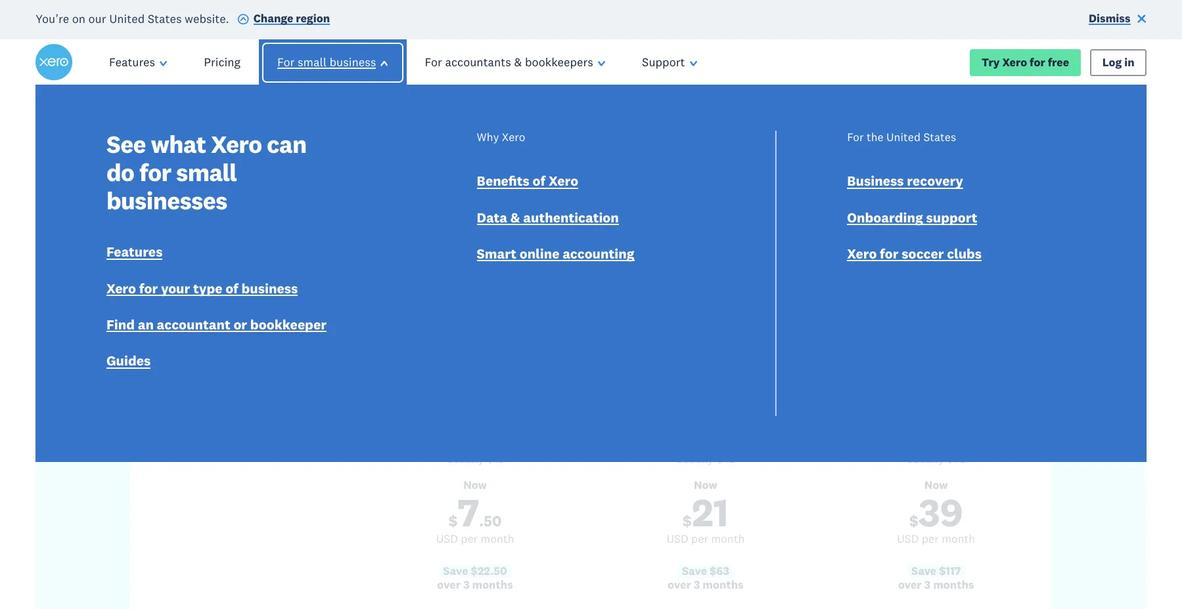 Task type: locate. For each thing, give the bounding box(es) containing it.
0 horizontal spatial states
[[148, 11, 182, 26]]

1 vertical spatial free
[[631, 217, 667, 244]]

3 usd per month from the left
[[897, 532, 975, 547]]

50% left data
[[417, 217, 460, 244]]

of right type
[[225, 280, 238, 297]]

0 vertical spatial free
[[1048, 55, 1069, 69]]

features down businesses
[[106, 243, 163, 261]]

guides
[[106, 352, 151, 370]]

small
[[298, 55, 327, 70], [176, 157, 237, 188]]

2 horizontal spatial usd per month
[[897, 532, 975, 547]]

3 per from the left
[[922, 532, 939, 547]]

united right our
[[109, 11, 145, 26]]

months
[[513, 217, 585, 244], [472, 578, 513, 593], [703, 578, 744, 593], [933, 578, 974, 593]]

for for for small business
[[277, 55, 295, 70]]

over for 7
[[437, 578, 461, 593]]

miss
[[303, 217, 346, 244]]

try
[[982, 55, 1000, 69]]

0 horizontal spatial 50%
[[417, 217, 460, 244]]

on right out in the left of the page
[[389, 217, 412, 244]]

2 per from the left
[[691, 532, 708, 547]]

50%
[[417, 217, 460, 244], [649, 374, 677, 391]]

1 vertical spatial united
[[886, 130, 921, 145]]

for small business
[[277, 55, 376, 70]]

1 horizontal spatial states
[[923, 130, 956, 145]]

change region button
[[237, 11, 330, 29]]

on
[[72, 11, 85, 26], [389, 217, 412, 244]]

3 for 21
[[694, 578, 700, 593]]

2 usd from the left
[[667, 532, 688, 547]]

for left accountants
[[425, 55, 442, 70]]

usually for 21
[[676, 452, 714, 466]]

1 over 3 months from the left
[[437, 578, 513, 593]]

xero
[[1002, 55, 1027, 69], [211, 129, 262, 160], [502, 130, 525, 145], [549, 172, 578, 190], [824, 217, 867, 244], [847, 245, 877, 263], [106, 280, 136, 297]]

xero right try
[[1002, 55, 1027, 69]]

2 horizontal spatial usd
[[897, 532, 919, 547]]

1 vertical spatial business
[[241, 280, 298, 297]]

1 horizontal spatial support
[[926, 209, 977, 227]]

for the united states
[[847, 130, 956, 145]]

xero inside 'link'
[[106, 280, 136, 297]]

for right try
[[1030, 55, 1045, 69]]

2 horizontal spatial over 3 months
[[898, 578, 974, 593]]

xero inside "link"
[[1002, 55, 1027, 69]]

now down usually $ 78
[[924, 478, 948, 493]]

0 horizontal spatial small
[[176, 157, 237, 188]]

for left 'the'
[[847, 130, 864, 145]]

usually left 78
[[906, 452, 944, 466]]

xero for your type of business
[[106, 280, 298, 297]]

0 horizontal spatial united
[[109, 11, 145, 26]]

1 horizontal spatial small
[[298, 55, 327, 70]]

find
[[106, 316, 135, 334]]

support
[[642, 55, 685, 70]]

for up an
[[139, 280, 158, 297]]

months for 21
[[703, 578, 744, 593]]

& right data
[[510, 209, 520, 227]]

business up bookkeeper
[[241, 280, 298, 297]]

1 usually from the left
[[446, 452, 484, 466]]

1 horizontal spatial of
[[533, 172, 546, 190]]

now down usually $ 15
[[463, 478, 487, 493]]

1 horizontal spatial usually
[[676, 452, 714, 466]]

0 vertical spatial 50%
[[417, 217, 460, 244]]

usually $ 15
[[446, 452, 504, 466]]

now
[[463, 478, 487, 493], [694, 478, 717, 493], [924, 478, 948, 493]]

0 horizontal spatial month
[[481, 532, 514, 547]]

1 horizontal spatial business
[[330, 55, 376, 70]]

months for 7
[[472, 578, 513, 593]]

&
[[514, 55, 522, 70], [510, 209, 520, 227]]

3 usually from the left
[[906, 452, 944, 466]]

0 horizontal spatial for
[[277, 55, 295, 70]]

1 horizontal spatial 50%
[[649, 374, 677, 391]]

for down the change region button
[[277, 55, 295, 70]]

for down set at the top right of page
[[880, 245, 899, 263]]

usually left 15
[[446, 452, 484, 466]]

2 horizontal spatial for
[[847, 130, 864, 145]]

xero up find
[[106, 280, 136, 297]]

businesses
[[106, 186, 227, 216]]

1 horizontal spatial per
[[691, 532, 708, 547]]

change
[[253, 11, 293, 26]]

get
[[623, 374, 646, 391]]

0 vertical spatial features
[[109, 55, 155, 70]]

xero left can
[[211, 129, 262, 160]]

& right accountants
[[514, 55, 522, 70]]

states left the "website."
[[148, 11, 182, 26]]

2 horizontal spatial per
[[922, 532, 939, 547]]

3 now from the left
[[924, 478, 948, 493]]

1 horizontal spatial usd per month
[[667, 532, 745, 547]]

features
[[109, 55, 155, 70], [106, 243, 163, 261]]

small inside "dropdown button"
[[298, 55, 327, 70]]

per for 39
[[922, 532, 939, 547]]

bookkeepers
[[525, 55, 593, 70]]

3 for 39
[[924, 578, 931, 593]]

2 over 3 months from the left
[[668, 578, 744, 593]]

accountants
[[445, 55, 511, 70]]

7
[[458, 488, 479, 538]]

1 horizontal spatial usd
[[667, 532, 688, 547]]

50
[[484, 512, 502, 531]]

business inside "dropdown button"
[[330, 55, 376, 70]]

1 horizontal spatial your
[[580, 131, 693, 200]]

business
[[330, 55, 376, 70], [241, 280, 298, 297]]

1 month from the left
[[481, 532, 514, 547]]

for inside "dropdown button"
[[277, 55, 295, 70]]

0 vertical spatial &
[[514, 55, 522, 70]]

of inside 'link'
[[225, 280, 238, 297]]

1 horizontal spatial over
[[668, 578, 691, 593]]

1 horizontal spatial over 3 months
[[668, 578, 744, 593]]

0 horizontal spatial usd per month
[[436, 532, 514, 547]]

2 month from the left
[[711, 532, 745, 547]]

united right 'the'
[[886, 130, 921, 145]]

usually for 39
[[906, 452, 944, 466]]

month for 7
[[481, 532, 514, 547]]

1 vertical spatial states
[[923, 130, 956, 145]]

2 usd per month from the left
[[667, 532, 745, 547]]

xero for your type of business link
[[106, 280, 298, 301]]

usually left 42
[[676, 452, 714, 466]]

pricing link
[[185, 40, 259, 86]]

0 horizontal spatial over 3 months
[[437, 578, 513, 593]]

2 horizontal spatial month
[[942, 532, 975, 547]]

over 3 months
[[437, 578, 513, 593], [668, 578, 744, 593], [898, 578, 974, 593]]

0 horizontal spatial usd
[[436, 532, 458, 547]]

3 month from the left
[[942, 532, 975, 547]]

small inside see what xero can do for small businesses
[[176, 157, 237, 188]]

for
[[277, 55, 295, 70], [425, 55, 442, 70], [847, 130, 864, 145]]

features down "you're on our united states website."
[[109, 55, 155, 70]]

2 usually from the left
[[676, 452, 714, 466]]

21
[[692, 488, 729, 538]]

can
[[267, 129, 306, 160]]

0 horizontal spatial over
[[437, 578, 461, 593]]

1 horizontal spatial month
[[711, 532, 745, 547]]

0 vertical spatial united
[[109, 11, 145, 26]]

over 3 months for 39
[[898, 578, 974, 593]]

features inside dropdown button
[[109, 55, 155, 70]]

1 horizontal spatial for
[[425, 55, 442, 70]]

for
[[1030, 55, 1045, 69], [139, 157, 171, 188], [465, 217, 491, 244], [880, 245, 899, 263], [139, 280, 158, 297], [700, 374, 719, 391]]

months for 39
[[933, 578, 974, 593]]

support inside onboarding support link
[[926, 209, 977, 227]]

business down the region
[[330, 55, 376, 70]]

of
[[533, 172, 546, 190], [225, 280, 238, 297]]

usually $ 42
[[676, 452, 735, 466]]

2 horizontal spatial now
[[924, 478, 948, 493]]

1 horizontal spatial now
[[694, 478, 717, 493]]

2 now from the left
[[694, 478, 717, 493]]

50% left off on the bottom right of page
[[649, 374, 677, 391]]

log in
[[1103, 55, 1135, 69]]

free
[[1048, 55, 1069, 69], [631, 217, 667, 244]]

authentication
[[523, 209, 619, 227]]

states
[[148, 11, 182, 26], [923, 130, 956, 145]]

usd per month for 7
[[436, 532, 514, 547]]

now down "usually $ 42"
[[694, 478, 717, 493]]

on left our
[[72, 11, 85, 26]]

1 per from the left
[[461, 532, 478, 547]]

why
[[477, 130, 499, 145]]

plans
[[258, 131, 397, 200]]

recovery
[[907, 172, 963, 190]]

benefits of xero
[[477, 172, 578, 190]]

1 usd per month from the left
[[436, 532, 514, 547]]

0 horizontal spatial business
[[241, 280, 298, 297]]

0 horizontal spatial now
[[463, 478, 487, 493]]

0 horizontal spatial support
[[673, 217, 747, 244]]

support
[[926, 209, 977, 227], [673, 217, 747, 244]]

what
[[151, 129, 206, 160]]

0 vertical spatial business
[[330, 55, 376, 70]]

1 horizontal spatial free
[[1048, 55, 1069, 69]]

1 over from the left
[[437, 578, 461, 593]]

1 vertical spatial your
[[161, 280, 190, 297]]

1 vertical spatial 50%
[[649, 374, 677, 391]]

features for features link
[[106, 243, 163, 261]]

1 vertical spatial of
[[225, 280, 238, 297]]

2 horizontal spatial usually
[[906, 452, 944, 466]]

1 vertical spatial &
[[510, 209, 520, 227]]

for accountants & bookkeepers button
[[406, 40, 624, 86]]

1 vertical spatial features
[[106, 243, 163, 261]]

3 usd from the left
[[897, 532, 919, 547]]

onboarding
[[847, 209, 923, 227]]

for right do
[[139, 157, 171, 188]]

0 vertical spatial states
[[148, 11, 182, 26]]

1 now from the left
[[463, 478, 487, 493]]

or
[[234, 316, 247, 334]]

states up recovery
[[923, 130, 956, 145]]

over
[[437, 578, 461, 593], [668, 578, 691, 593], [898, 578, 922, 593]]

1 vertical spatial small
[[176, 157, 237, 188]]

xero inside see what xero can do for small businesses
[[211, 129, 262, 160]]

0 vertical spatial small
[[298, 55, 327, 70]]

of right benefits
[[533, 172, 546, 190]]

accountant
[[157, 316, 230, 334]]

$
[[487, 452, 493, 466], [717, 452, 723, 466], [947, 452, 954, 466], [449, 512, 458, 531], [683, 512, 692, 531], [909, 512, 918, 531]]

free left the log
[[1048, 55, 1069, 69]]

free inside the try xero for free "link"
[[1048, 55, 1069, 69]]

soccer
[[902, 245, 944, 263]]

for inside xero for soccer clubs link
[[880, 245, 899, 263]]

0 horizontal spatial of
[[225, 280, 238, 297]]

1 usd from the left
[[436, 532, 458, 547]]

over for 39
[[898, 578, 922, 593]]

1 vertical spatial on
[[389, 217, 412, 244]]

3 over from the left
[[898, 578, 922, 593]]

don't
[[246, 217, 298, 244]]

free right the and
[[631, 217, 667, 244]]

2 over from the left
[[668, 578, 691, 593]]

0 horizontal spatial on
[[72, 11, 85, 26]]

united
[[109, 11, 145, 26], [886, 130, 921, 145]]

0 horizontal spatial your
[[161, 280, 190, 297]]

for inside dropdown button
[[425, 55, 442, 70]]

usd per month for 39
[[897, 532, 975, 547]]

0 horizontal spatial per
[[461, 532, 478, 547]]

now for 39
[[924, 478, 948, 493]]

$ inside $ 39
[[909, 512, 918, 531]]

2 horizontal spatial over
[[898, 578, 922, 593]]

3 over 3 months from the left
[[898, 578, 974, 593]]

0 horizontal spatial usually
[[446, 452, 484, 466]]

month
[[481, 532, 514, 547], [711, 532, 745, 547], [942, 532, 975, 547]]



Task type: vqa. For each thing, say whether or not it's contained in the screenshot.
Log in Link
yes



Task type: describe. For each thing, give the bounding box(es) containing it.
try xero for free
[[982, 55, 1069, 69]]

over 3 months for 7
[[437, 578, 513, 593]]

dismiss
[[1089, 11, 1131, 26]]

getting
[[752, 217, 819, 244]]

data
[[477, 209, 507, 227]]

78
[[954, 452, 966, 466]]

1 horizontal spatial on
[[389, 217, 412, 244]]

the
[[867, 130, 884, 145]]

xero for soccer clubs link
[[847, 245, 982, 266]]

data & authentication
[[477, 209, 619, 227]]

usd for 39
[[897, 532, 919, 547]]

over for 21
[[668, 578, 691, 593]]

0 vertical spatial on
[[72, 11, 85, 26]]

xero up authentication
[[549, 172, 578, 190]]

3 for 7
[[463, 578, 470, 593]]

up.
[[906, 217, 936, 244]]

support button
[[624, 40, 715, 86]]

find an accountant or bookkeeper
[[106, 316, 327, 334]]

out
[[352, 217, 383, 244]]

don't miss out on 50% for 3 months and free support getting xero set up.
[[246, 217, 936, 244]]

try xero for free link
[[970, 49, 1081, 76]]

xero left set at the top right of page
[[824, 217, 867, 244]]

39
[[918, 488, 963, 538]]

month for 39
[[942, 532, 975, 547]]

usd per month for 21
[[667, 532, 745, 547]]

website.
[[185, 11, 229, 26]]

smart
[[477, 245, 517, 263]]

for inside see what xero can do for small businesses
[[139, 157, 171, 188]]

usually $ 78
[[906, 452, 966, 466]]

see what xero can do for small businesses
[[106, 129, 306, 216]]

for inside xero for your type of business 'link'
[[139, 280, 158, 297]]

type
[[193, 280, 222, 297]]

business recovery
[[847, 172, 963, 190]]

smart online accounting link
[[477, 245, 634, 266]]

you're on our united states website.
[[35, 11, 229, 26]]

for accountants & bookkeepers
[[425, 55, 593, 70]]

month for 21
[[711, 532, 745, 547]]

clubs
[[947, 245, 982, 263]]

benefits of xero link
[[477, 172, 578, 193]]

region
[[296, 11, 330, 26]]

onboarding support link
[[847, 209, 977, 230]]

your inside 'link'
[[161, 280, 190, 297]]

online
[[520, 245, 560, 263]]

you're
[[35, 11, 69, 26]]

$ 21
[[683, 488, 729, 538]]

data & authentication link
[[477, 209, 619, 230]]

per for 7
[[461, 532, 478, 547]]

features button
[[91, 40, 185, 86]]

features for features dropdown button
[[109, 55, 155, 70]]

log in link
[[1090, 49, 1147, 76]]

for inside the try xero for free "link"
[[1030, 55, 1045, 69]]

0 vertical spatial your
[[580, 131, 693, 200]]

change region
[[253, 11, 330, 26]]

pricing
[[204, 55, 241, 70]]

xero right why
[[502, 130, 525, 145]]

0 horizontal spatial free
[[631, 217, 667, 244]]

to
[[408, 131, 461, 200]]

for right off on the bottom right of page
[[700, 374, 719, 391]]

$ inside $ 7 . 50
[[449, 512, 458, 531]]

42
[[723, 452, 735, 466]]

why xero
[[477, 130, 525, 145]]

& inside dropdown button
[[514, 55, 522, 70]]

$ inside $ 21
[[683, 512, 692, 531]]

features link
[[106, 243, 163, 264]]

usd for 21
[[667, 532, 688, 547]]

.
[[479, 512, 484, 531]]

15
[[493, 452, 504, 466]]

usd for 7
[[436, 532, 458, 547]]

and
[[590, 217, 625, 244]]

plans to suit your
[[258, 131, 705, 200]]

guides link
[[106, 352, 151, 373]]

set
[[872, 217, 901, 244]]

accounting
[[563, 245, 634, 263]]

business
[[847, 172, 904, 190]]

smart online accounting
[[477, 245, 634, 263]]

log
[[1103, 55, 1122, 69]]

per for 21
[[691, 532, 708, 547]]

usually for 7
[[446, 452, 484, 466]]

xero down set at the top right of page
[[847, 245, 877, 263]]

get 50% off for 3 months*
[[623, 374, 788, 391]]

onboarding support
[[847, 209, 977, 227]]

for for for accountants & bookkeepers
[[425, 55, 442, 70]]

off
[[680, 374, 697, 391]]

bookkeeper
[[250, 316, 327, 334]]

1 horizontal spatial united
[[886, 130, 921, 145]]

benefits
[[477, 172, 530, 190]]

dismiss button
[[1089, 11, 1147, 29]]

xero homepage image
[[35, 44, 72, 81]]

over 3 months for 21
[[668, 578, 744, 593]]

for small business button
[[254, 40, 411, 86]]

find an accountant or bookkeeper link
[[106, 316, 327, 337]]

do
[[106, 157, 134, 188]]

xero for soccer clubs
[[847, 245, 982, 263]]

now for 21
[[694, 478, 717, 493]]

months*
[[733, 374, 788, 391]]

for for for the united states
[[847, 130, 864, 145]]

0 vertical spatial of
[[533, 172, 546, 190]]

$ 39
[[909, 488, 963, 538]]

for up smart
[[465, 217, 491, 244]]

suit
[[473, 131, 568, 200]]

see
[[106, 129, 146, 160]]

business recovery link
[[847, 172, 963, 193]]

an
[[138, 316, 154, 334]]

now for 7
[[463, 478, 487, 493]]

$ 7 . 50
[[449, 488, 502, 538]]

business inside 'link'
[[241, 280, 298, 297]]



